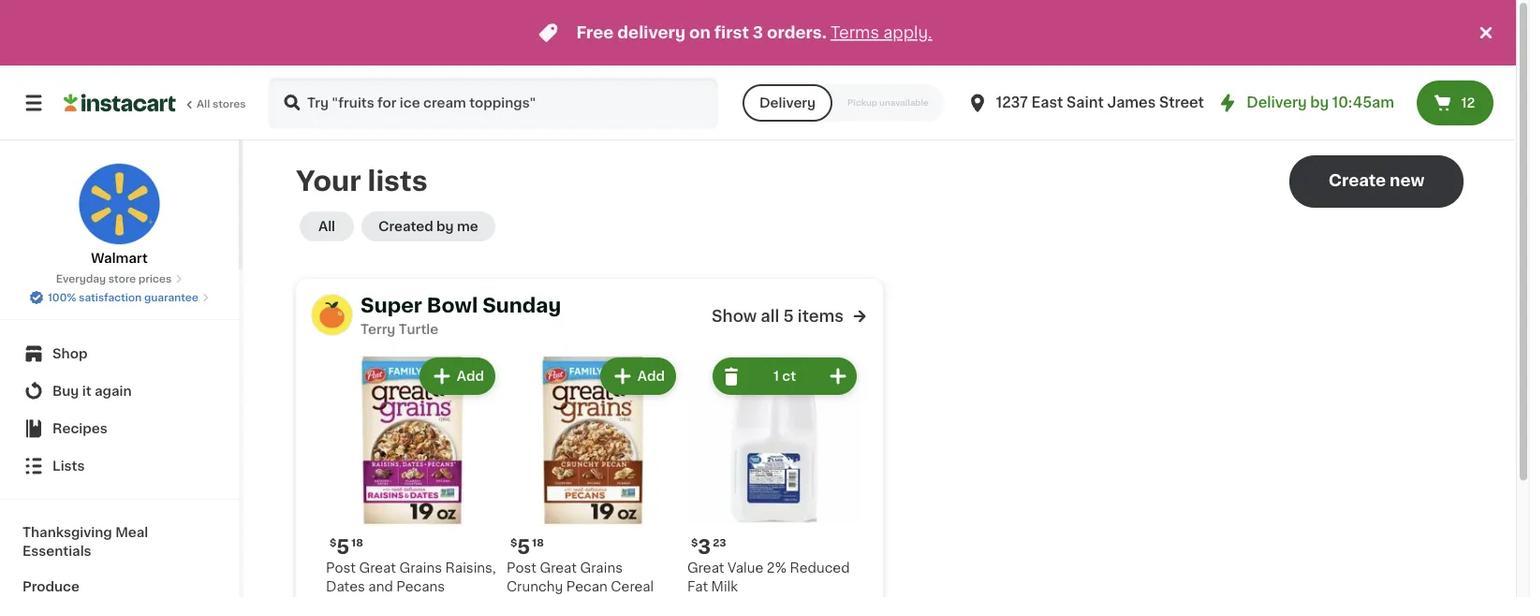 Task type: locate. For each thing, give the bounding box(es) containing it.
$ 3 23
[[691, 537, 726, 557]]

east
[[1032, 96, 1063, 110]]

add for post great grains crunchy pecan cereal
[[638, 370, 665, 383]]

milk
[[711, 581, 738, 594]]

1 grains from the left
[[399, 562, 442, 575]]

1 horizontal spatial great
[[540, 562, 577, 575]]

grains left raisins,
[[399, 562, 442, 575]]

2 $ 5 18 from the left
[[510, 537, 544, 557]]

100%
[[48, 293, 76, 303]]

1 horizontal spatial 5
[[517, 537, 530, 557]]

3 inside limited time offer region
[[753, 25, 763, 41]]

18
[[352, 538, 363, 548], [532, 538, 544, 548]]

delivery down the orders.
[[760, 96, 816, 110]]

3 $ from the left
[[691, 538, 698, 548]]

$ 5 18
[[330, 537, 363, 557], [510, 537, 544, 557]]

0 horizontal spatial product group
[[326, 354, 499, 598]]

1 add from the left
[[457, 370, 484, 383]]

0 horizontal spatial by
[[437, 220, 454, 233]]

0 horizontal spatial grains
[[399, 562, 442, 575]]

again
[[95, 385, 132, 398]]

0 horizontal spatial 18
[[352, 538, 363, 548]]

3
[[753, 25, 763, 41], [698, 537, 711, 557]]

$ up crunchy
[[510, 538, 517, 548]]

10:45am
[[1333, 96, 1395, 110]]

terms
[[831, 25, 879, 41]]

2 $ from the left
[[510, 538, 517, 548]]

remove great value 2% reduced fat milk image
[[720, 365, 743, 388]]

free
[[576, 25, 614, 41]]

0 horizontal spatial 3
[[698, 537, 711, 557]]

all for all
[[318, 220, 335, 233]]

orders.
[[767, 25, 827, 41]]

post up dates
[[326, 562, 356, 575]]

product group
[[326, 354, 499, 598], [507, 354, 680, 598], [687, 354, 861, 598]]

1
[[774, 370, 779, 383]]

walmart
[[91, 252, 148, 265]]

5 up crunchy
[[517, 537, 530, 557]]

3 right first
[[753, 25, 763, 41]]

product group containing 3
[[687, 354, 861, 598]]

store
[[108, 274, 136, 284]]

stores
[[213, 99, 246, 109]]

post for post great grains raisins, dates and pecan
[[326, 562, 356, 575]]

prices
[[139, 274, 172, 284]]

2 great from the left
[[540, 562, 577, 575]]

everyday store prices
[[56, 274, 172, 284]]

all for all stores
[[197, 99, 210, 109]]

ct
[[782, 370, 796, 383]]

new
[[1390, 173, 1425, 189]]

$ for post great grains raisins, dates and pecan
[[330, 538, 337, 548]]

thanksgiving meal essentials
[[22, 526, 148, 558]]

1 horizontal spatial delivery
[[1247, 96, 1307, 110]]

post up crunchy
[[507, 562, 537, 575]]

18 up dates
[[352, 538, 363, 548]]

street
[[1159, 96, 1204, 110]]

1 vertical spatial all
[[318, 220, 335, 233]]

$ left 23
[[691, 538, 698, 548]]

by inside button
[[437, 220, 454, 233]]

3 left 23
[[698, 537, 711, 557]]

0 vertical spatial all
[[197, 99, 210, 109]]

add
[[457, 370, 484, 383], [638, 370, 665, 383]]

create
[[1329, 173, 1386, 189]]

great inside post great grains raisins, dates and pecan
[[359, 562, 396, 575]]

1 horizontal spatial product group
[[507, 354, 680, 598]]

1 horizontal spatial 18
[[532, 538, 544, 548]]

2 horizontal spatial $
[[691, 538, 698, 548]]

limited time offer region
[[0, 0, 1475, 66]]

post inside post great grains raisins, dates and pecan
[[326, 562, 356, 575]]

all inside button
[[318, 220, 335, 233]]

$ 5 18 for post great grains crunchy pecan cereal
[[510, 537, 544, 557]]

$
[[330, 538, 337, 548], [510, 538, 517, 548], [691, 538, 698, 548]]

great up 'fat' on the bottom left
[[687, 562, 724, 575]]

delivery left 10:45am
[[1247, 96, 1307, 110]]

add button
[[421, 360, 494, 393], [602, 360, 674, 393]]

0 horizontal spatial $ 5 18
[[330, 537, 363, 557]]

5
[[783, 309, 794, 325], [337, 537, 350, 557], [517, 537, 530, 557]]

grains for cereal
[[580, 562, 623, 575]]

2 add button from the left
[[602, 360, 674, 393]]

0 horizontal spatial post
[[326, 562, 356, 575]]

post inside post great grains crunchy pecan cereal
[[507, 562, 537, 575]]

$ 5 18 up dates
[[330, 537, 363, 557]]

grains inside post great grains crunchy pecan cereal
[[580, 562, 623, 575]]

delivery inside button
[[760, 96, 816, 110]]

great inside great value 2% reduced fat milk
[[687, 562, 724, 575]]

1 horizontal spatial $ 5 18
[[510, 537, 544, 557]]

1 $ 5 18 from the left
[[330, 537, 363, 557]]

1 horizontal spatial by
[[1311, 96, 1329, 110]]

1 horizontal spatial all
[[318, 220, 335, 233]]

all stores
[[197, 99, 246, 109]]

0 horizontal spatial great
[[359, 562, 396, 575]]

2 18 from the left
[[532, 538, 544, 548]]

it
[[82, 385, 91, 398]]

delivery
[[1247, 96, 1307, 110], [760, 96, 816, 110]]

$ up dates
[[330, 538, 337, 548]]

$ for great value 2% reduced fat milk
[[691, 538, 698, 548]]

0 horizontal spatial $
[[330, 538, 337, 548]]

2 grains from the left
[[580, 562, 623, 575]]

essentials
[[22, 545, 91, 558]]

post
[[326, 562, 356, 575], [507, 562, 537, 575]]

by left 10:45am
[[1311, 96, 1329, 110]]

2 product group from the left
[[507, 354, 680, 598]]

3 great from the left
[[687, 562, 724, 575]]

5 up dates
[[337, 537, 350, 557]]

0 horizontal spatial delivery
[[760, 96, 816, 110]]

show all 5 items
[[712, 309, 844, 325]]

great inside post great grains crunchy pecan cereal
[[540, 562, 577, 575]]

by
[[1311, 96, 1329, 110], [437, 220, 454, 233]]

add button left remove great value 2% reduced fat milk image
[[602, 360, 674, 393]]

add button for post great grains raisins, dates and pecan
[[421, 360, 494, 393]]

1 add button from the left
[[421, 360, 494, 393]]

100% satisfaction guarantee
[[48, 293, 198, 303]]

super bowl sunday terry turtle
[[361, 295, 561, 336]]

buy
[[52, 385, 79, 398]]

increment quantity of great value 2% reduced fat milk image
[[827, 365, 850, 388]]

add left remove great value 2% reduced fat milk image
[[638, 370, 665, 383]]

all
[[197, 99, 210, 109], [318, 220, 335, 233]]

buy it again link
[[11, 373, 228, 410]]

2 post from the left
[[507, 562, 537, 575]]

0 horizontal spatial 5
[[337, 537, 350, 557]]

Search field
[[270, 79, 716, 127]]

1 $ from the left
[[330, 538, 337, 548]]

grains up pecan
[[580, 562, 623, 575]]

1 vertical spatial by
[[437, 220, 454, 233]]

18 up crunchy
[[532, 538, 544, 548]]

0 horizontal spatial add button
[[421, 360, 494, 393]]

1 great from the left
[[359, 562, 396, 575]]

grains
[[399, 562, 442, 575], [580, 562, 623, 575]]

1 horizontal spatial add button
[[602, 360, 674, 393]]

1 horizontal spatial add
[[638, 370, 665, 383]]

by left me
[[437, 220, 454, 233]]

all left stores
[[197, 99, 210, 109]]

$ inside '$ 3 23'
[[691, 538, 698, 548]]

great up crunchy
[[540, 562, 577, 575]]

1237
[[996, 96, 1028, 110]]

None search field
[[268, 77, 718, 129]]

1 post from the left
[[326, 562, 356, 575]]

1 horizontal spatial post
[[507, 562, 537, 575]]

and
[[368, 581, 393, 594]]

great for pecan
[[540, 562, 577, 575]]

3 product group from the left
[[687, 354, 861, 598]]

add button down super bowl sunday terry turtle
[[421, 360, 494, 393]]

by for created
[[437, 220, 454, 233]]

great up and
[[359, 562, 396, 575]]

5 for post great grains crunchy pecan cereal
[[517, 537, 530, 557]]

delivery by 10:45am link
[[1217, 92, 1395, 114]]

1237 east saint james street button
[[966, 77, 1204, 129]]

lists link
[[11, 448, 228, 485]]

0 vertical spatial by
[[1311, 96, 1329, 110]]

2 horizontal spatial product group
[[687, 354, 861, 598]]

0 horizontal spatial all
[[197, 99, 210, 109]]

1 ct
[[774, 370, 796, 383]]

add down super bowl sunday terry turtle
[[457, 370, 484, 383]]

1 horizontal spatial 3
[[753, 25, 763, 41]]

1 horizontal spatial $
[[510, 538, 517, 548]]

grains inside post great grains raisins, dates and pecan
[[399, 562, 442, 575]]

0 horizontal spatial add
[[457, 370, 484, 383]]

1 18 from the left
[[352, 538, 363, 548]]

all stores link
[[64, 77, 247, 129]]

all down your
[[318, 220, 335, 233]]

2 add from the left
[[638, 370, 665, 383]]

1 vertical spatial 3
[[698, 537, 711, 557]]

0 vertical spatial 3
[[753, 25, 763, 41]]

5 for post great grains raisins, dates and pecan
[[337, 537, 350, 557]]

create new button
[[1290, 155, 1464, 208]]

delivery for delivery
[[760, 96, 816, 110]]

1 horizontal spatial grains
[[580, 562, 623, 575]]

great
[[359, 562, 396, 575], [540, 562, 577, 575], [687, 562, 724, 575]]

2 horizontal spatial great
[[687, 562, 724, 575]]

5 right all at the bottom of page
[[783, 309, 794, 325]]

$ 5 18 up crunchy
[[510, 537, 544, 557]]

me
[[457, 220, 478, 233]]

terry
[[361, 323, 396, 336]]

delivery by 10:45am
[[1247, 96, 1395, 110]]



Task type: describe. For each thing, give the bounding box(es) containing it.
on
[[689, 25, 711, 41]]

1237 east saint james street
[[996, 96, 1204, 110]]

great for dates
[[359, 562, 396, 575]]

create new
[[1329, 173, 1425, 189]]

saint
[[1067, 96, 1104, 110]]

items
[[798, 309, 844, 325]]

reduced
[[790, 562, 850, 575]]

free delivery on first 3 orders. terms apply.
[[576, 25, 932, 41]]

100% satisfaction guarantee button
[[29, 287, 210, 305]]

delivery for delivery by 10:45am
[[1247, 96, 1307, 110]]

produce link
[[11, 569, 228, 598]]

lists
[[368, 168, 428, 195]]

produce
[[22, 581, 80, 594]]

guarantee
[[144, 293, 198, 303]]

buy it again
[[52, 385, 132, 398]]

bowl
[[427, 295, 478, 315]]

created by me
[[378, 220, 478, 233]]

your lists
[[296, 168, 428, 195]]

$ 5 18 for post great grains raisins, dates and pecan
[[330, 537, 363, 557]]

add for post great grains raisins, dates and pecan
[[457, 370, 484, 383]]

shop link
[[11, 335, 228, 373]]

12
[[1462, 96, 1475, 110]]

raisins,
[[445, 562, 496, 575]]

grains for and
[[399, 562, 442, 575]]

instacart logo image
[[64, 92, 176, 114]]

post great grains raisins, dates and pecan
[[326, 562, 496, 598]]

satisfaction
[[79, 293, 142, 303]]

thanksgiving
[[22, 526, 112, 539]]

turtle
[[399, 323, 439, 336]]

$ for post great grains crunchy pecan cereal
[[510, 538, 517, 548]]

service type group
[[743, 84, 944, 122]]

created by me button
[[362, 212, 495, 242]]

delivery button
[[743, 84, 833, 122]]

fat
[[687, 581, 708, 594]]

post for post great grains crunchy pecan cereal
[[507, 562, 537, 575]]

walmart link
[[78, 163, 161, 268]]

by for delivery
[[1311, 96, 1329, 110]]

first
[[714, 25, 749, 41]]

terms apply. link
[[831, 25, 932, 41]]

super
[[361, 295, 422, 315]]

23
[[713, 538, 726, 548]]

2%
[[767, 562, 787, 575]]

12 button
[[1417, 81, 1494, 126]]

3 inside 'product' group
[[698, 537, 711, 557]]

delivery
[[618, 25, 686, 41]]

meal
[[115, 526, 148, 539]]

created
[[378, 220, 433, 233]]

recipes link
[[11, 410, 228, 448]]

james
[[1107, 96, 1156, 110]]

2 horizontal spatial 5
[[783, 309, 794, 325]]

everyday store prices link
[[56, 272, 183, 287]]

cereal
[[611, 581, 654, 594]]

walmart logo image
[[78, 163, 161, 245]]

18 for post great grains raisins, dates and pecan
[[352, 538, 363, 548]]

recipes
[[52, 422, 107, 436]]

value
[[728, 562, 764, 575]]

shop
[[52, 347, 87, 361]]

thanksgiving meal essentials link
[[11, 515, 228, 569]]

everyday
[[56, 274, 106, 284]]

post great grains crunchy pecan cereal
[[507, 562, 654, 594]]

your
[[296, 168, 361, 195]]

all button
[[300, 212, 354, 242]]

pecan
[[566, 581, 608, 594]]

lists
[[52, 460, 85, 473]]

show
[[712, 309, 757, 325]]

great value 2% reduced fat milk
[[687, 562, 850, 594]]

sunday
[[482, 295, 561, 315]]

dates
[[326, 581, 365, 594]]

crunchy
[[507, 581, 563, 594]]

apply.
[[884, 25, 932, 41]]

1 product group from the left
[[326, 354, 499, 598]]

all
[[761, 309, 780, 325]]

add button for post great grains crunchy pecan cereal
[[602, 360, 674, 393]]

18 for post great grains crunchy pecan cereal
[[532, 538, 544, 548]]



Task type: vqa. For each thing, say whether or not it's contained in the screenshot.
Grains
yes



